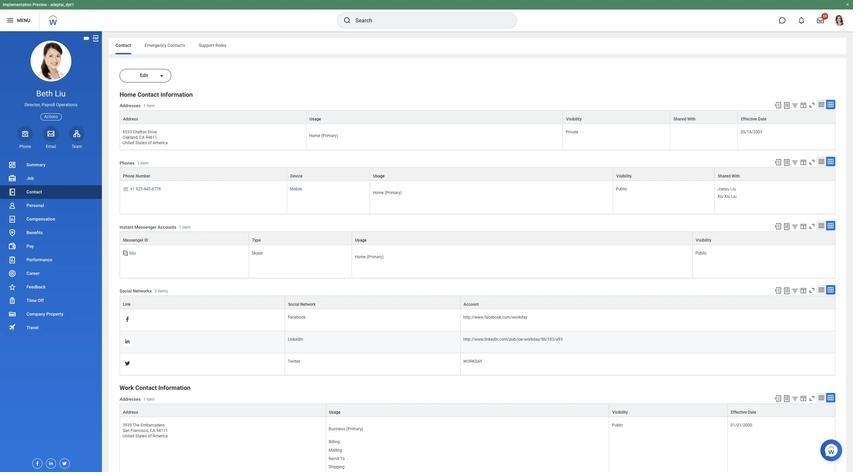 Task type: describe. For each thing, give the bounding box(es) containing it.
click to view/edit grid preferences image for networks
[[800, 287, 807, 295]]

view team image
[[73, 130, 81, 138]]

3939
[[123, 423, 132, 428]]

click to view/edit grid preferences image for 1
[[800, 159, 807, 166]]

toolbar for public
[[771, 393, 835, 404]]

company property
[[27, 312, 63, 317]]

search image
[[343, 16, 351, 24]]

compensation
[[27, 217, 55, 222]]

select to filter grid data image for 1
[[791, 159, 799, 166]]

feedback image
[[8, 283, 16, 291]]

id
[[144, 238, 148, 243]]

1 vertical spatial effective date button
[[728, 404, 835, 417]]

feedback link
[[0, 281, 102, 294]]

information for work contact information
[[158, 385, 191, 392]]

implementation preview -   adeptai_dpt1
[[3, 2, 74, 7]]

1 inside instant messenger accounts 1 item
[[179, 225, 181, 230]]

actions
[[44, 114, 58, 119]]

row containing 6533 chelton drive
[[120, 124, 835, 150]]

6533
[[123, 130, 132, 135]]

messenger id
[[123, 238, 148, 243]]

states inside the 3939 the embarcadero san francisco, ca 94111 united states of america
[[135, 434, 147, 439]]

shared for topmost the shared with popup button
[[673, 117, 686, 122]]

company property link
[[0, 308, 102, 321]]

1 vertical spatial linkedin image
[[46, 459, 54, 466]]

workday/5b/183/a93
[[524, 337, 563, 342]]

item for home (primary)
[[141, 161, 149, 166]]

item inside instant messenger accounts 1 item
[[182, 225, 190, 230]]

preview
[[33, 2, 47, 7]]

select to filter grid data image for networks
[[791, 287, 799, 295]]

address button for 6533 chelton drive oakland, ca 94611 united states of america
[[120, 111, 306, 124]]

drive
[[148, 130, 157, 135]]

work contact information
[[120, 385, 191, 392]]

chelton
[[133, 130, 147, 135]]

http://www.facebook.com/workday
[[463, 315, 527, 320]]

fullscreen image for addresses
[[808, 395, 816, 403]]

Search Workday  search field
[[355, 13, 503, 28]]

contact link
[[0, 185, 102, 199]]

01/01/2000
[[731, 423, 752, 428]]

33 button
[[813, 13, 828, 28]]

bliu
[[129, 251, 136, 256]]

+1
[[130, 187, 135, 192]]

justify image
[[6, 16, 14, 24]]

2 xiu from the left
[[724, 194, 730, 199]]

roles
[[215, 43, 226, 48]]

contact right work
[[135, 385, 157, 392]]

public for public element to the middle
[[696, 251, 707, 256]]

messenger id button
[[120, 232, 249, 245]]

remit
[[329, 457, 339, 462]]

toolbar for private
[[771, 100, 835, 110]]

benefits image
[[8, 229, 16, 237]]

career
[[27, 271, 40, 276]]

personal link
[[0, 199, 102, 213]]

network
[[300, 302, 316, 307]]

summary link
[[0, 158, 102, 172]]

business (primary)
[[329, 427, 363, 432]]

compensation image
[[8, 215, 16, 224]]

america inside the 3939 the embarcadero san francisco, ca 94111 united states of america
[[153, 434, 168, 439]]

0 horizontal spatial twitter image
[[60, 459, 67, 467]]

with for topmost the shared with popup button
[[687, 117, 696, 122]]

career link
[[0, 267, 102, 281]]

shipping
[[329, 465, 344, 470]]

mailing element
[[329, 447, 342, 453]]

linkedin
[[288, 337, 303, 342]]

2 vertical spatial home (primary) element
[[355, 254, 384, 260]]

contact left emergency
[[116, 43, 131, 48]]

email
[[46, 144, 56, 149]]

implementation
[[3, 2, 31, 7]]

performance image
[[8, 256, 16, 264]]

support roles
[[199, 43, 226, 48]]

phone number button
[[120, 168, 287, 181]]

social network button
[[285, 296, 460, 309]]

fullscreen image for phones
[[808, 159, 816, 166]]

items selected list containing jianyu liu
[[718, 186, 747, 200]]

instant
[[120, 225, 133, 230]]

1 xiu from the left
[[718, 194, 723, 199]]

social for network
[[288, 302, 299, 307]]

time off
[[27, 298, 44, 303]]

united inside the 3939 the embarcadero san francisco, ca 94111 united states of america
[[123, 434, 134, 439]]

click to view/edit grid preferences image for shared with
[[800, 102, 807, 109]]

pay image
[[8, 243, 16, 251]]

1 for private
[[143, 104, 146, 108]]

beth
[[36, 89, 53, 99]]

phone beth liu element
[[17, 144, 33, 149]]

account
[[464, 302, 479, 307]]

private element
[[566, 128, 578, 135]]

0 vertical spatial shared with button
[[670, 111, 738, 124]]

skype element
[[252, 250, 263, 256]]

select to filter grid data image for visibility
[[791, 223, 799, 230]]

emergency
[[145, 43, 166, 48]]

job
[[27, 176, 34, 181]]

beth liu
[[36, 89, 66, 99]]

0 vertical spatial effective date button
[[738, 111, 835, 124]]

facebook image
[[33, 459, 40, 467]]

personal
[[27, 203, 44, 208]]

san
[[123, 429, 130, 434]]

type button
[[249, 232, 352, 245]]

summary
[[27, 162, 45, 167]]

liu for jianyu liu
[[730, 187, 736, 192]]

navigation pane region
[[0, 31, 102, 473]]

0 vertical spatial home (primary) element
[[309, 132, 338, 138]]

date for bottommost effective date popup button
[[748, 411, 756, 415]]

benefits
[[27, 230, 43, 235]]

export to excel image for home (primary)
[[774, 159, 782, 166]]

contact inside list
[[27, 190, 42, 195]]

link
[[123, 302, 131, 307]]

accounts
[[158, 225, 176, 230]]

6778
[[152, 187, 161, 192]]

remit to element
[[329, 455, 345, 462]]

time off link
[[0, 294, 102, 308]]

with for the bottom the shared with popup button
[[732, 174, 740, 179]]

table image for accounts
[[818, 223, 825, 229]]

public for the top public element
[[616, 187, 627, 192]]

phone for phone
[[19, 144, 31, 149]]

company
[[27, 312, 45, 317]]

contact image
[[8, 188, 16, 196]]

facebook
[[288, 315, 306, 320]]

http://www.linkedin.com/pub/joe-workday/5b/183/a93
[[463, 337, 563, 342]]

performance
[[27, 258, 52, 263]]

performance link
[[0, 253, 102, 267]]

messenger inside popup button
[[123, 238, 143, 243]]

phone button
[[17, 126, 33, 149]]

menu banner
[[0, 0, 853, 31]]

summary image
[[8, 161, 16, 169]]

francisco,
[[131, 429, 149, 434]]

billing
[[329, 440, 340, 445]]

addresses for 6533
[[120, 103, 141, 108]]

1 for home (primary)
[[137, 161, 139, 166]]

address button for 3939 the embarcadero san francisco, ca 94111 united states of america
[[120, 404, 326, 417]]

date for effective date popup button to the top
[[758, 117, 766, 122]]

1 for public
[[143, 397, 146, 402]]

phone image
[[123, 187, 129, 192]]

1 horizontal spatial linkedin image
[[124, 339, 130, 345]]

list containing summary
[[0, 158, 102, 335]]

of inside the 3939 the embarcadero san francisco, ca 94111 united states of america
[[148, 434, 152, 439]]

expand table image for home (primary)
[[827, 158, 834, 165]]

0 vertical spatial twitter image
[[124, 361, 130, 367]]

925-
[[136, 187, 144, 192]]

off
[[38, 298, 44, 303]]

94111
[[156, 429, 168, 434]]

of inside "6533 chelton drive oakland, ca 94611 united states of america"
[[148, 141, 152, 145]]

row containing facebook
[[120, 310, 835, 332]]

export to excel image for public
[[774, 395, 782, 403]]

skype
[[252, 251, 263, 256]]

export to excel image for private
[[774, 102, 782, 109]]

row containing link
[[120, 296, 835, 310]]

edit button
[[120, 69, 158, 83]]

home (primary) for topmost home (primary) element
[[309, 134, 338, 138]]

toolbar for home (primary)
[[771, 157, 835, 168]]

shipping element
[[329, 464, 344, 470]]

menu button
[[0, 10, 39, 31]]

table image for phones
[[818, 158, 825, 165]]

05/18/2003
[[741, 130, 762, 135]]

row containing +1 925-445-6778
[[120, 181, 835, 214]]

ca inside the 3939 the embarcadero san francisco, ca 94111 united states of america
[[150, 429, 155, 434]]

team beth liu element
[[69, 144, 85, 149]]

company property image
[[8, 311, 16, 319]]

travel image
[[8, 324, 16, 332]]

row containing linkedin
[[120, 332, 835, 354]]

to
[[340, 457, 345, 462]]

click to view/edit grid preferences image for effective date
[[800, 395, 807, 403]]

0 vertical spatial messenger
[[134, 225, 157, 230]]

operations
[[56, 102, 77, 107]]

public for bottom public element
[[612, 423, 623, 428]]

remit to
[[329, 457, 345, 462]]

effective for bottommost effective date popup button
[[731, 411, 747, 415]]

table image for social networks
[[818, 287, 825, 294]]



Task type: locate. For each thing, give the bounding box(es) containing it.
1 of from the top
[[148, 141, 152, 145]]

1 vertical spatial effective
[[731, 411, 747, 415]]

1 vertical spatial shared with
[[718, 174, 740, 179]]

1 select to filter grid data image from the top
[[791, 159, 799, 166]]

social network
[[288, 302, 316, 307]]

+1 925-445-6778
[[130, 187, 161, 192]]

jianyu
[[718, 187, 729, 192]]

social up link
[[120, 289, 132, 294]]

mail image
[[47, 130, 55, 138]]

effective up 05/18/2003
[[741, 117, 757, 122]]

0 horizontal spatial shared with
[[673, 117, 696, 122]]

mobile
[[290, 187, 302, 192]]

social up facebook
[[288, 302, 299, 307]]

-
[[48, 2, 49, 7]]

travel link
[[0, 321, 102, 335]]

address button
[[120, 111, 306, 124], [120, 404, 326, 417]]

contact up personal
[[27, 190, 42, 195]]

expand table image for private
[[827, 101, 834, 108]]

billing element
[[329, 439, 340, 445]]

1 vertical spatial fullscreen image
[[808, 395, 816, 403]]

home (primary) for home (primary) element to the middle
[[373, 191, 402, 195]]

view printable version (pdf) image
[[92, 35, 100, 42]]

1 america from the top
[[153, 141, 168, 145]]

item for private
[[147, 104, 155, 108]]

effective date up 01/01/2000
[[731, 411, 756, 415]]

2 vertical spatial public element
[[612, 422, 623, 428]]

of
[[148, 141, 152, 145], [148, 434, 152, 439]]

item up "number"
[[141, 161, 149, 166]]

2 vertical spatial public
[[612, 423, 623, 428]]

1 table image from the top
[[818, 223, 825, 229]]

workday
[[463, 360, 482, 364]]

1 vertical spatial table image
[[818, 395, 825, 402]]

1 horizontal spatial shared
[[718, 174, 731, 179]]

2 america from the top
[[153, 434, 168, 439]]

fullscreen image for accounts
[[808, 223, 816, 230]]

addresses up 6533
[[120, 103, 141, 108]]

1 vertical spatial shared with button
[[715, 168, 835, 181]]

job link
[[0, 172, 102, 185]]

1 inside phones 1 item
[[137, 161, 139, 166]]

director, payroll operations
[[24, 102, 77, 107]]

home contact information
[[120, 91, 193, 98]]

1 vertical spatial america
[[153, 434, 168, 439]]

0 vertical spatial home (primary)
[[309, 134, 338, 138]]

1 vertical spatial addresses 1 item
[[120, 397, 155, 402]]

messenger up bliu link
[[123, 238, 143, 243]]

america down 94611
[[153, 141, 168, 145]]

9 row from the top
[[120, 332, 835, 354]]

embarcadero
[[141, 423, 165, 428]]

liu up operations
[[55, 89, 66, 99]]

addresses down work
[[120, 397, 141, 402]]

12 row from the top
[[120, 418, 835, 473]]

xiu down jianyu
[[718, 194, 723, 199]]

fullscreen image inside toolbar
[[808, 102, 816, 109]]

shared with button
[[670, 111, 738, 124], [715, 168, 835, 181]]

1 click to view/edit grid preferences image from the top
[[800, 159, 807, 166]]

1 horizontal spatial xiu
[[724, 194, 730, 199]]

1 addresses 1 item from the top
[[120, 103, 155, 108]]

inbox large image
[[817, 17, 824, 24]]

menu
[[17, 18, 30, 23]]

home (primary)
[[309, 134, 338, 138], [373, 191, 402, 195], [355, 255, 384, 260]]

caret down image
[[158, 73, 166, 79]]

skype image
[[122, 250, 129, 257]]

2 vertical spatial fullscreen image
[[808, 287, 816, 295]]

1 down work contact information
[[143, 397, 146, 402]]

united down 'san'
[[123, 434, 134, 439]]

phone image
[[20, 130, 30, 138]]

0 vertical spatial fullscreen image
[[808, 102, 816, 109]]

actions button
[[40, 113, 62, 121]]

5 row from the top
[[120, 232, 835, 245]]

0 vertical spatial select to filter grid data image
[[791, 159, 799, 166]]

2 select to filter grid data image from the top
[[791, 287, 799, 295]]

1 vertical spatial select to filter grid data image
[[791, 287, 799, 295]]

3 select to filter grid data image from the top
[[791, 396, 799, 403]]

linkedin image
[[124, 339, 130, 345], [46, 459, 54, 466]]

(primary)
[[321, 134, 338, 138], [385, 191, 402, 195], [367, 255, 384, 260], [346, 427, 363, 432]]

facebook image
[[124, 317, 130, 323]]

phones
[[120, 161, 134, 166]]

0 vertical spatial address button
[[120, 111, 306, 124]]

social for networks
[[120, 289, 132, 294]]

1 vertical spatial states
[[135, 434, 147, 439]]

effective date for bottommost effective date popup button
[[731, 411, 756, 415]]

expand table image
[[827, 101, 834, 108], [827, 158, 834, 165], [827, 223, 834, 229], [827, 287, 834, 294], [827, 395, 834, 402]]

fullscreen image
[[808, 102, 816, 109], [808, 223, 816, 230], [808, 287, 816, 295]]

benefits link
[[0, 226, 102, 240]]

xiu xiu liu
[[718, 194, 737, 199]]

0 vertical spatial states
[[135, 141, 147, 145]]

0 vertical spatial table image
[[818, 223, 825, 229]]

445-
[[144, 187, 152, 192]]

1 addresses from the top
[[120, 103, 141, 108]]

the
[[133, 423, 140, 428]]

1 vertical spatial of
[[148, 434, 152, 439]]

date up 05/18/2003
[[758, 117, 766, 122]]

states
[[135, 141, 147, 145], [135, 434, 147, 439]]

states down francisco,
[[135, 434, 147, 439]]

job image
[[8, 175, 16, 183]]

0 vertical spatial effective
[[741, 117, 757, 122]]

2 addresses from the top
[[120, 397, 141, 402]]

shared with for the bottom the shared with popup button
[[718, 174, 740, 179]]

0 horizontal spatial shared
[[673, 117, 686, 122]]

0 vertical spatial information
[[160, 91, 193, 98]]

1 row from the top
[[120, 110, 835, 124]]

0 vertical spatial effective date
[[741, 117, 766, 122]]

2 united from the top
[[123, 434, 134, 439]]

1 vertical spatial home (primary) element
[[373, 189, 402, 195]]

expand table image for public
[[827, 395, 834, 402]]

1 vertical spatial click to view/edit grid preferences image
[[800, 223, 807, 230]]

toolbar
[[771, 100, 835, 110], [771, 157, 835, 168], [771, 221, 835, 232], [771, 285, 835, 296], [771, 393, 835, 404]]

adeptai_dpt1
[[50, 2, 74, 7]]

states inside "6533 chelton drive oakland, ca 94611 united states of america"
[[135, 141, 147, 145]]

click to view/edit grid preferences image
[[800, 159, 807, 166], [800, 287, 807, 295]]

2 select to filter grid data image from the top
[[791, 223, 799, 230]]

3 row from the top
[[120, 168, 835, 181]]

oakland,
[[123, 135, 138, 140]]

address up 6533
[[123, 117, 138, 122]]

1 vertical spatial with
[[732, 174, 740, 179]]

http://www.linkedin.com/pub/joe-
[[463, 337, 524, 342]]

shared with for topmost the shared with popup button
[[673, 117, 696, 122]]

2 vertical spatial home (primary)
[[355, 255, 384, 260]]

addresses 1 item for chelton
[[120, 103, 155, 108]]

ca down embarcadero
[[150, 429, 155, 434]]

2 vertical spatial click to view/edit grid preferences image
[[800, 395, 807, 403]]

united inside "6533 chelton drive oakland, ca 94611 united states of america"
[[123, 141, 134, 145]]

0 horizontal spatial items selected list
[[329, 439, 366, 473]]

1 vertical spatial public element
[[696, 250, 707, 256]]

twitter image up work
[[124, 361, 130, 367]]

director,
[[24, 102, 41, 107]]

time off image
[[8, 297, 16, 305]]

email beth liu element
[[43, 144, 59, 149]]

3 click to view/edit grid preferences image from the top
[[800, 395, 807, 403]]

items selected list
[[718, 186, 747, 200], [329, 439, 366, 473]]

1 united from the top
[[123, 141, 134, 145]]

item for public
[[147, 397, 155, 402]]

of down 94611
[[148, 141, 152, 145]]

1 horizontal spatial social
[[288, 302, 299, 307]]

home (primary) element
[[309, 132, 338, 138], [373, 189, 402, 195], [355, 254, 384, 260]]

travel
[[27, 325, 39, 331]]

0 vertical spatial address
[[123, 117, 138, 122]]

item
[[147, 104, 155, 108], [141, 161, 149, 166], [182, 225, 190, 230], [147, 397, 155, 402]]

item down home contact information
[[147, 104, 155, 108]]

ca down chelton
[[139, 135, 145, 140]]

phone
[[19, 144, 31, 149], [123, 174, 135, 179]]

addresses 1 item down work
[[120, 397, 155, 402]]

2 table image from the top
[[818, 395, 825, 402]]

effective
[[741, 117, 757, 122], [731, 411, 747, 415]]

linkedin image right facebook image at the left bottom
[[46, 459, 54, 466]]

1 vertical spatial messenger
[[123, 238, 143, 243]]

0 vertical spatial united
[[123, 141, 134, 145]]

2 address from the top
[[123, 411, 138, 415]]

7 row from the top
[[120, 296, 835, 310]]

2 of from the top
[[148, 434, 152, 439]]

1 vertical spatial information
[[158, 385, 191, 392]]

1 vertical spatial address button
[[120, 404, 326, 417]]

united
[[123, 141, 134, 145], [123, 434, 134, 439]]

item inside phones 1 item
[[141, 161, 149, 166]]

2 click to view/edit grid preferences image from the top
[[800, 287, 807, 295]]

pay link
[[0, 240, 102, 253]]

liu for beth liu
[[55, 89, 66, 99]]

jianyu liu element
[[718, 186, 736, 192]]

america inside "6533 chelton drive oakland, ca 94611 united states of america"
[[153, 141, 168, 145]]

payroll
[[42, 102, 55, 107]]

item up messenger id popup button
[[182, 225, 190, 230]]

effective date up 05/18/2003
[[741, 117, 766, 122]]

row containing twitter
[[120, 354, 835, 376]]

address for 6533
[[123, 117, 138, 122]]

mailing
[[329, 448, 342, 453]]

0 vertical spatial click to view/edit grid preferences image
[[800, 159, 807, 166]]

1 vertical spatial social
[[288, 302, 299, 307]]

select to filter grid data image
[[791, 159, 799, 166], [791, 287, 799, 295]]

1 vertical spatial effective date
[[731, 411, 756, 415]]

address for 3939
[[123, 411, 138, 415]]

export to worksheets image for home (primary)
[[783, 159, 791, 167]]

10 row from the top
[[120, 354, 835, 376]]

1 vertical spatial date
[[748, 411, 756, 415]]

effective up 01/01/2000
[[731, 411, 747, 415]]

1 vertical spatial twitter image
[[60, 459, 67, 467]]

1 vertical spatial ca
[[150, 429, 155, 434]]

item down work contact information
[[147, 397, 155, 402]]

effective date button
[[738, 111, 835, 124], [728, 404, 835, 417]]

career image
[[8, 270, 16, 278]]

1 vertical spatial address
[[123, 411, 138, 415]]

business
[[329, 427, 345, 432]]

0 vertical spatial liu
[[55, 89, 66, 99]]

fullscreen image for 3
[[808, 287, 816, 295]]

property
[[46, 312, 63, 317]]

items selected list containing billing
[[329, 439, 366, 473]]

1 vertical spatial addresses
[[120, 397, 141, 402]]

social inside social network popup button
[[288, 302, 299, 307]]

0 horizontal spatial date
[[748, 411, 756, 415]]

0 vertical spatial addresses
[[120, 103, 141, 108]]

1 vertical spatial home (primary)
[[373, 191, 402, 195]]

private
[[566, 130, 578, 135]]

phone inside navigation pane region
[[19, 144, 31, 149]]

home (primary) for bottom home (primary) element
[[355, 255, 384, 260]]

table image
[[818, 223, 825, 229], [818, 395, 825, 402]]

phone for phone number
[[123, 174, 135, 179]]

liu down jianyu liu
[[731, 194, 737, 199]]

1 vertical spatial table image
[[818, 158, 825, 165]]

export to worksheets image for public
[[783, 395, 791, 403]]

0 vertical spatial click to view/edit grid preferences image
[[800, 102, 807, 109]]

feedback
[[27, 285, 46, 290]]

liu
[[55, 89, 66, 99], [730, 187, 736, 192], [731, 194, 737, 199]]

1 vertical spatial items selected list
[[329, 439, 366, 473]]

1 horizontal spatial items selected list
[[718, 186, 747, 200]]

effective date for effective date popup button to the top
[[741, 117, 766, 122]]

messenger up id
[[134, 225, 157, 230]]

phone up phone icon
[[123, 174, 135, 179]]

row containing bliu
[[120, 245, 835, 279]]

time
[[27, 298, 37, 303]]

networks
[[133, 289, 152, 294]]

2 vertical spatial select to filter grid data image
[[791, 396, 799, 403]]

0 horizontal spatial social
[[120, 289, 132, 294]]

device
[[290, 174, 303, 179]]

twitter image right facebook image at the left bottom
[[60, 459, 67, 467]]

1 horizontal spatial shared with
[[718, 174, 740, 179]]

states down chelton
[[135, 141, 147, 145]]

list
[[0, 158, 102, 335]]

1 vertical spatial click to view/edit grid preferences image
[[800, 287, 807, 295]]

0 horizontal spatial ca
[[139, 135, 145, 140]]

1 vertical spatial fullscreen image
[[808, 223, 816, 230]]

date
[[758, 117, 766, 122], [748, 411, 756, 415]]

export to excel image
[[774, 102, 782, 109], [774, 159, 782, 166], [774, 223, 782, 230], [774, 287, 782, 295], [774, 395, 782, 403]]

contact down edit
[[137, 91, 159, 98]]

select to filter grid data image for shared with
[[791, 102, 799, 109]]

twitter
[[288, 360, 300, 364]]

tab list containing contact
[[109, 38, 846, 54]]

addresses for 3939
[[120, 397, 141, 402]]

2 vertical spatial liu
[[731, 194, 737, 199]]

support
[[199, 43, 214, 48]]

addresses 1 item down home contact information
[[120, 103, 155, 108]]

2 address button from the top
[[120, 404, 326, 417]]

america down 94111
[[153, 434, 168, 439]]

phones 1 item
[[120, 161, 149, 166]]

0 vertical spatial public
[[616, 187, 627, 192]]

contacts
[[168, 43, 185, 48]]

shared for the bottom the shared with popup button
[[718, 174, 731, 179]]

cell
[[670, 124, 738, 150]]

3
[[154, 289, 157, 294]]

liu up xiu xiu liu element
[[730, 187, 736, 192]]

11 row from the top
[[120, 404, 835, 418]]

1 vertical spatial liu
[[730, 187, 736, 192]]

address
[[123, 117, 138, 122], [123, 411, 138, 415]]

0 vertical spatial public element
[[616, 186, 627, 192]]

1 click to view/edit grid preferences image from the top
[[800, 102, 807, 109]]

1 address button from the top
[[120, 111, 306, 124]]

0 vertical spatial america
[[153, 141, 168, 145]]

date up 01/01/2000
[[748, 411, 756, 415]]

tag image
[[83, 35, 90, 42]]

2 click to view/edit grid preferences image from the top
[[800, 223, 807, 230]]

0 vertical spatial items selected list
[[718, 186, 747, 200]]

0 vertical spatial shared with
[[673, 117, 696, 122]]

2 row from the top
[[120, 124, 835, 150]]

8 row from the top
[[120, 310, 835, 332]]

0 horizontal spatial phone
[[19, 144, 31, 149]]

usage button
[[307, 111, 563, 124], [370, 168, 613, 181], [352, 232, 692, 245], [326, 404, 609, 417]]

click to view/edit grid preferences image
[[800, 102, 807, 109], [800, 223, 807, 230], [800, 395, 807, 403]]

mobile link
[[290, 186, 302, 192]]

twitter image
[[124, 361, 130, 367], [60, 459, 67, 467]]

phone down phone image
[[19, 144, 31, 149]]

account button
[[461, 296, 835, 309]]

instant messenger accounts 1 item
[[120, 225, 190, 230]]

1 states from the top
[[135, 141, 147, 145]]

table image for addresses
[[818, 101, 825, 108]]

6533 chelton drive oakland, ca 94611 united states of america
[[123, 130, 168, 145]]

1 horizontal spatial with
[[732, 174, 740, 179]]

2 vertical spatial table image
[[818, 287, 825, 294]]

0 vertical spatial addresses 1 item
[[120, 103, 155, 108]]

click to view/edit grid preferences image for visibility
[[800, 223, 807, 230]]

0 horizontal spatial with
[[687, 117, 696, 122]]

phone inside row
[[123, 174, 135, 179]]

1 horizontal spatial twitter image
[[124, 361, 130, 367]]

fullscreen image
[[808, 159, 816, 166], [808, 395, 816, 403]]

address up 3939
[[123, 411, 138, 415]]

1 select to filter grid data image from the top
[[791, 102, 799, 109]]

fullscreen image for item
[[808, 102, 816, 109]]

close environment banner image
[[846, 2, 850, 6]]

team link
[[69, 126, 85, 149]]

1 vertical spatial select to filter grid data image
[[791, 223, 799, 230]]

6 row from the top
[[120, 245, 835, 279]]

personal image
[[8, 202, 16, 210]]

0 vertical spatial select to filter grid data image
[[791, 102, 799, 109]]

2 addresses 1 item from the top
[[120, 397, 155, 402]]

1
[[143, 104, 146, 108], [137, 161, 139, 166], [179, 225, 181, 230], [143, 397, 146, 402]]

0 horizontal spatial xiu
[[718, 194, 723, 199]]

liu inside navigation pane region
[[55, 89, 66, 99]]

america
[[153, 141, 168, 145], [153, 434, 168, 439]]

social networks 3 items
[[120, 289, 168, 294]]

export to worksheets image
[[783, 102, 791, 110], [783, 159, 791, 167], [783, 223, 791, 231], [783, 287, 791, 295], [783, 395, 791, 403]]

0 vertical spatial linkedin image
[[124, 339, 130, 345]]

row containing phone number
[[120, 168, 835, 181]]

1 vertical spatial united
[[123, 434, 134, 439]]

0 vertical spatial shared
[[673, 117, 686, 122]]

information for home contact information
[[160, 91, 193, 98]]

jianyu liu
[[718, 187, 736, 192]]

0 horizontal spatial linkedin image
[[46, 459, 54, 466]]

xiu down jianyu liu
[[724, 194, 730, 199]]

table image
[[818, 101, 825, 108], [818, 158, 825, 165], [818, 287, 825, 294]]

united down the oakland,
[[123, 141, 134, 145]]

row containing 3939 the embarcadero
[[120, 418, 835, 473]]

xiu xiu liu element
[[718, 193, 737, 199]]

linkedin image down facebook icon
[[124, 339, 130, 345]]

table image for item
[[818, 395, 825, 402]]

compensation link
[[0, 213, 102, 226]]

select to filter grid data image for effective date
[[791, 396, 799, 403]]

0 vertical spatial phone
[[19, 144, 31, 149]]

1 vertical spatial public
[[696, 251, 707, 256]]

export to worksheets image for private
[[783, 102, 791, 110]]

0 vertical spatial social
[[120, 289, 132, 294]]

1 up messenger id popup button
[[179, 225, 181, 230]]

profile logan mcneil image
[[834, 15, 845, 27]]

public element
[[616, 186, 627, 192], [696, 250, 707, 256], [612, 422, 623, 428]]

addresses 1 item for the
[[120, 397, 155, 402]]

1 address from the top
[[123, 117, 138, 122]]

select to filter grid data image
[[791, 102, 799, 109], [791, 223, 799, 230], [791, 396, 799, 403]]

1 vertical spatial shared
[[718, 174, 731, 179]]

0 vertical spatial fullscreen image
[[808, 159, 816, 166]]

device button
[[287, 168, 370, 181]]

row
[[120, 110, 835, 124], [120, 124, 835, 150], [120, 168, 835, 181], [120, 181, 835, 214], [120, 232, 835, 245], [120, 245, 835, 279], [120, 296, 835, 310], [120, 310, 835, 332], [120, 332, 835, 354], [120, 354, 835, 376], [120, 404, 835, 418], [120, 418, 835, 473]]

effective for effective date popup button to the top
[[741, 117, 757, 122]]

1 horizontal spatial phone
[[123, 174, 135, 179]]

type
[[252, 238, 261, 243]]

tab list
[[109, 38, 846, 54]]

4 row from the top
[[120, 181, 835, 214]]

of down embarcadero
[[148, 434, 152, 439]]

33
[[823, 14, 827, 18]]

0 vertical spatial date
[[758, 117, 766, 122]]

pay
[[27, 244, 34, 249]]

business (primary) element
[[329, 426, 363, 432]]

2 states from the top
[[135, 434, 147, 439]]

0 vertical spatial table image
[[818, 101, 825, 108]]

1 down home contact information
[[143, 104, 146, 108]]

0 vertical spatial ca
[[139, 135, 145, 140]]

1 right phones
[[137, 161, 139, 166]]

1 vertical spatial phone
[[123, 174, 135, 179]]

emergency contacts
[[145, 43, 185, 48]]

notifications large image
[[798, 17, 805, 24]]

information
[[160, 91, 193, 98], [158, 385, 191, 392]]

ca inside "6533 chelton drive oakland, ca 94611 united states of america"
[[139, 135, 145, 140]]

row containing messenger id
[[120, 232, 835, 245]]

ca
[[139, 135, 145, 140], [150, 429, 155, 434]]



Task type: vqa. For each thing, say whether or not it's contained in the screenshot.
the bottommost TWITTER "icon"
yes



